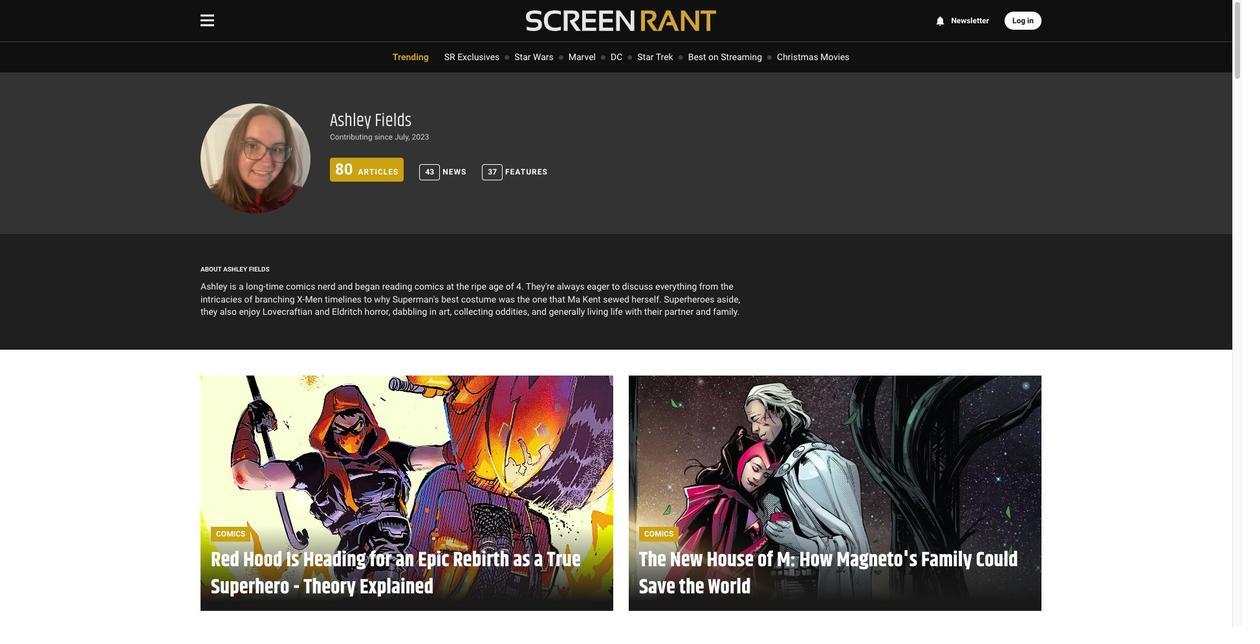 Task type: vqa. For each thing, say whether or not it's contained in the screenshot.
top ASHLEY
yes



Task type: locate. For each thing, give the bounding box(es) containing it.
from
[[699, 281, 719, 292]]

ma
[[568, 294, 580, 305]]

star trek link
[[638, 52, 673, 62]]

ashley up is
[[223, 266, 247, 273]]

m:
[[777, 545, 796, 577]]

to
[[612, 281, 620, 292], [364, 294, 372, 305]]

comics link up the at bottom
[[639, 528, 679, 542]]

fields inside ashley fields contributing since july, 2023
[[375, 107, 412, 134]]

for
[[370, 545, 392, 577]]

1 horizontal spatial a
[[534, 545, 543, 577]]

red hood is heading for an epic rebirth as a true superhero - theory explained link
[[211, 545, 603, 604]]

world
[[708, 572, 751, 604]]

marvel link
[[569, 52, 596, 62]]

2 comics link from the left
[[639, 528, 679, 542]]

rebirth
[[453, 545, 509, 577]]

they
[[201, 307, 218, 317]]

1 horizontal spatial of
[[506, 281, 514, 292]]

of left m:
[[758, 545, 773, 577]]

house
[[707, 545, 754, 577]]

the right at
[[456, 281, 469, 292]]

of
[[506, 281, 514, 292], [244, 294, 253, 305], [758, 545, 773, 577]]

0 vertical spatial in
[[1028, 16, 1034, 25]]

red hood on a motorcycle image
[[201, 376, 613, 605]]

ashley
[[330, 107, 371, 134], [223, 266, 247, 273], [201, 281, 227, 292]]

0 horizontal spatial comics link
[[211, 528, 251, 542]]

ashley for is
[[201, 281, 227, 292]]

aside,
[[717, 294, 740, 305]]

july,
[[395, 133, 410, 142]]

at
[[446, 281, 454, 292]]

2 horizontal spatial of
[[758, 545, 773, 577]]

superheroes
[[664, 294, 715, 305]]

0 horizontal spatial star
[[515, 52, 531, 62]]

the up aside,
[[721, 281, 734, 292]]

movies
[[821, 52, 850, 62]]

0 horizontal spatial in
[[429, 307, 437, 317]]

with
[[625, 307, 642, 317]]

2 comics from the left
[[644, 530, 674, 539]]

1 vertical spatial in
[[429, 307, 437, 317]]

0 horizontal spatial a
[[239, 281, 244, 292]]

1 vertical spatial a
[[534, 545, 543, 577]]

wars
[[533, 52, 554, 62]]

a right is
[[239, 281, 244, 292]]

about ashley fields
[[201, 266, 270, 273]]

newsletter
[[951, 16, 989, 25]]

on
[[709, 52, 719, 62]]

0 vertical spatial fields
[[375, 107, 412, 134]]

and down the one at the left of page
[[532, 307, 547, 317]]

80
[[335, 160, 353, 178]]

best
[[441, 294, 459, 305]]

2 vertical spatial of
[[758, 545, 773, 577]]

family.
[[713, 307, 740, 317]]

exclusives
[[458, 52, 500, 62]]

1 vertical spatial fields
[[249, 266, 270, 273]]

0 vertical spatial to
[[612, 281, 620, 292]]

herself.
[[632, 294, 662, 305]]

branching
[[255, 294, 295, 305]]

1 star from the left
[[515, 52, 531, 62]]

comics up x-
[[286, 281, 315, 292]]

comics link
[[211, 528, 251, 542], [639, 528, 679, 542]]

family
[[921, 545, 972, 577]]

comics
[[216, 530, 245, 539], [644, 530, 674, 539]]

hood
[[243, 545, 283, 577]]

1 horizontal spatial fields
[[375, 107, 412, 134]]

ashley inside ashley is a long-time comics nerd and began reading comics at the ripe age of 4. they're always eager to discuss everything from the intricacies of branching x-men timelines to why superman's best costume was the one that ma kent sewed herself. superheroes aside, they also enjoy lovecraftian and eldritch horror, dabbling in art, collecting oddities, and generally living life with their partner and family.
[[201, 281, 227, 292]]

1 horizontal spatial to
[[612, 281, 620, 292]]

comics up the at bottom
[[644, 530, 674, 539]]

life
[[611, 307, 623, 317]]

star
[[515, 52, 531, 62], [638, 52, 654, 62]]

ashley fields- image
[[201, 104, 311, 214]]

and down "men" at the top of the page
[[315, 307, 330, 317]]

comics up 'superman's'
[[415, 281, 444, 292]]

comics inside the comics red hood is heading for an epic rebirth as a true superhero - theory explained
[[216, 530, 245, 539]]

the right "save"
[[679, 572, 704, 604]]

1 vertical spatial of
[[244, 294, 253, 305]]

ashley up intricacies
[[201, 281, 227, 292]]

trending
[[393, 52, 429, 62]]

star left wars
[[515, 52, 531, 62]]

0 horizontal spatial comics
[[286, 281, 315, 292]]

in right 'log'
[[1028, 16, 1034, 25]]

ashley inside ashley fields contributing since july, 2023
[[330, 107, 371, 134]]

1 horizontal spatial comics
[[644, 530, 674, 539]]

0 vertical spatial ashley
[[330, 107, 371, 134]]

of left 4.
[[506, 281, 514, 292]]

star wars link
[[515, 52, 554, 62]]

save
[[639, 572, 675, 604]]

heading
[[303, 545, 366, 577]]

1 horizontal spatial star
[[638, 52, 654, 62]]

sr exclusives
[[444, 52, 500, 62]]

trek
[[656, 52, 673, 62]]

also
[[220, 307, 237, 317]]

2 star from the left
[[638, 52, 654, 62]]

dc
[[611, 52, 623, 62]]

enjoy
[[239, 307, 260, 317]]

80 articles
[[335, 160, 399, 178]]

in inside ashley is a long-time comics nerd and began reading comics at the ripe age of 4. they're always eager to discuss everything from the intricacies of branching x-men timelines to why superman's best costume was the one that ma kent sewed herself. superheroes aside, they also enjoy lovecraftian and eldritch horror, dabbling in art, collecting oddities, and generally living life with their partner and family.
[[429, 307, 437, 317]]

one
[[532, 294, 547, 305]]

comics inside comics the new house of m: how magneto's family could save the world
[[644, 530, 674, 539]]

fields left 2023
[[375, 107, 412, 134]]

star trek
[[638, 52, 673, 62]]

a right as
[[534, 545, 543, 577]]

comics link up red
[[211, 528, 251, 542]]

why
[[374, 294, 390, 305]]

4.
[[516, 281, 524, 292]]

best on streaming link
[[688, 52, 762, 62]]

kent
[[583, 294, 601, 305]]

in left art,
[[429, 307, 437, 317]]

nerd
[[318, 281, 336, 292]]

1 comics from the left
[[216, 530, 245, 539]]

a
[[239, 281, 244, 292], [534, 545, 543, 577]]

comics up red
[[216, 530, 245, 539]]

0 horizontal spatial comics
[[216, 530, 245, 539]]

sr
[[444, 52, 455, 62]]

1 comics link from the left
[[211, 528, 251, 542]]

to down began
[[364, 294, 372, 305]]

0 vertical spatial a
[[239, 281, 244, 292]]

fields up long-
[[249, 266, 270, 273]]

ashley fields contributing since july, 2023
[[330, 107, 429, 142]]

log in
[[1013, 16, 1034, 25]]

of up enjoy
[[244, 294, 253, 305]]

comics for red
[[216, 530, 245, 539]]

star left trek
[[638, 52, 654, 62]]

ashley left since
[[330, 107, 371, 134]]

43
[[425, 167, 434, 177]]

everything
[[656, 281, 697, 292]]

the down 4.
[[517, 294, 530, 305]]

fields
[[375, 107, 412, 134], [249, 266, 270, 273]]

streaming
[[721, 52, 762, 62]]

is
[[230, 281, 237, 292]]

1 horizontal spatial comics
[[415, 281, 444, 292]]

1 horizontal spatial comics link
[[639, 528, 679, 542]]

and
[[338, 281, 353, 292], [315, 307, 330, 317], [532, 307, 547, 317], [696, 307, 711, 317]]

2 vertical spatial ashley
[[201, 281, 227, 292]]

to up sewed at the top
[[612, 281, 620, 292]]

0 horizontal spatial to
[[364, 294, 372, 305]]

comics
[[286, 281, 315, 292], [415, 281, 444, 292]]

since
[[374, 133, 393, 142]]



Task type: describe. For each thing, give the bounding box(es) containing it.
star for star trek
[[638, 52, 654, 62]]

costume
[[461, 294, 496, 305]]

featured image: magneto embracing his daughter, scarlet witch. image
[[629, 376, 1042, 605]]

features
[[505, 167, 548, 177]]

ashley is a long-time comics nerd and began reading comics at the ripe age of 4. they're always eager to discuss everything from the intricacies of branching x-men timelines to why superman's best costume was the one that ma kent sewed herself. superheroes aside, they also enjoy lovecraftian and eldritch horror, dabbling in art, collecting oddities, and generally living life with their partner and family.
[[201, 281, 742, 317]]

comics link for the
[[639, 528, 679, 542]]

1 vertical spatial to
[[364, 294, 372, 305]]

epic
[[418, 545, 449, 577]]

generally
[[549, 307, 585, 317]]

articles
[[358, 167, 399, 177]]

red
[[211, 545, 239, 577]]

x-
[[297, 294, 305, 305]]

living
[[587, 307, 608, 317]]

star for star wars
[[515, 52, 531, 62]]

1 vertical spatial ashley
[[223, 266, 247, 273]]

magneto's
[[837, 545, 918, 577]]

dabbling
[[393, 307, 427, 317]]

superman's
[[393, 294, 439, 305]]

christmas movies link
[[777, 52, 850, 62]]

newsletter link
[[935, 16, 989, 25]]

timelines
[[325, 294, 362, 305]]

that
[[550, 294, 565, 305]]

2023
[[412, 133, 429, 142]]

best on streaming
[[688, 52, 762, 62]]

partner
[[665, 307, 694, 317]]

their
[[644, 307, 662, 317]]

true
[[547, 545, 581, 577]]

a inside the comics red hood is heading for an epic rebirth as a true superhero - theory explained
[[534, 545, 543, 577]]

news
[[443, 167, 467, 177]]

discuss
[[622, 281, 653, 292]]

sr exclusives link
[[444, 52, 500, 62]]

best
[[688, 52, 706, 62]]

-
[[293, 572, 300, 604]]

lovecraftian
[[263, 307, 313, 317]]

37
[[488, 167, 497, 177]]

reading
[[382, 281, 412, 292]]

long-
[[246, 281, 266, 292]]

comics for the
[[644, 530, 674, 539]]

art,
[[439, 307, 452, 317]]

men
[[305, 294, 323, 305]]

oddities,
[[495, 307, 529, 317]]

0 vertical spatial of
[[506, 281, 514, 292]]

0 horizontal spatial fields
[[249, 266, 270, 273]]

1 horizontal spatial in
[[1028, 16, 1034, 25]]

always
[[557, 281, 585, 292]]

christmas
[[777, 52, 818, 62]]

marvel
[[569, 52, 596, 62]]

a inside ashley is a long-time comics nerd and began reading comics at the ripe age of 4. they're always eager to discuss everything from the intricacies of branching x-men timelines to why superman's best costume was the one that ma kent sewed herself. superheroes aside, they also enjoy lovecraftian and eldritch horror, dabbling in art, collecting oddities, and generally living life with their partner and family.
[[239, 281, 244, 292]]

and up timelines
[[338, 281, 353, 292]]

contributing
[[330, 133, 373, 142]]

eager
[[587, 281, 610, 292]]

screenrant logo image
[[526, 10, 717, 31]]

intricacies
[[201, 294, 242, 305]]

dc link
[[611, 52, 623, 62]]

explained
[[360, 572, 434, 604]]

eldritch
[[332, 307, 362, 317]]

new
[[670, 545, 703, 577]]

the
[[639, 545, 666, 577]]

about
[[201, 266, 222, 273]]

ashley for fields
[[330, 107, 371, 134]]

0 horizontal spatial of
[[244, 294, 253, 305]]

the inside comics the new house of m: how magneto's family could save the world
[[679, 572, 704, 604]]

of inside comics the new house of m: how magneto's family could save the world
[[758, 545, 773, 577]]

2 comics from the left
[[415, 281, 444, 292]]

could
[[976, 545, 1018, 577]]

comics red hood is heading for an epic rebirth as a true superhero - theory explained
[[211, 530, 581, 604]]

log
[[1013, 16, 1026, 25]]

superhero
[[211, 572, 289, 604]]

comics the new house of m: how magneto's family could save the world
[[639, 530, 1018, 604]]

time
[[266, 281, 284, 292]]

comics link for red
[[211, 528, 251, 542]]

horror,
[[365, 307, 390, 317]]

how
[[800, 545, 833, 577]]

theory
[[304, 572, 356, 604]]

was
[[499, 294, 515, 305]]

and down "superheroes"
[[696, 307, 711, 317]]

ripe
[[471, 281, 487, 292]]

christmas movies
[[777, 52, 850, 62]]

an
[[396, 545, 414, 577]]

1 comics from the left
[[286, 281, 315, 292]]

they're
[[526, 281, 555, 292]]



